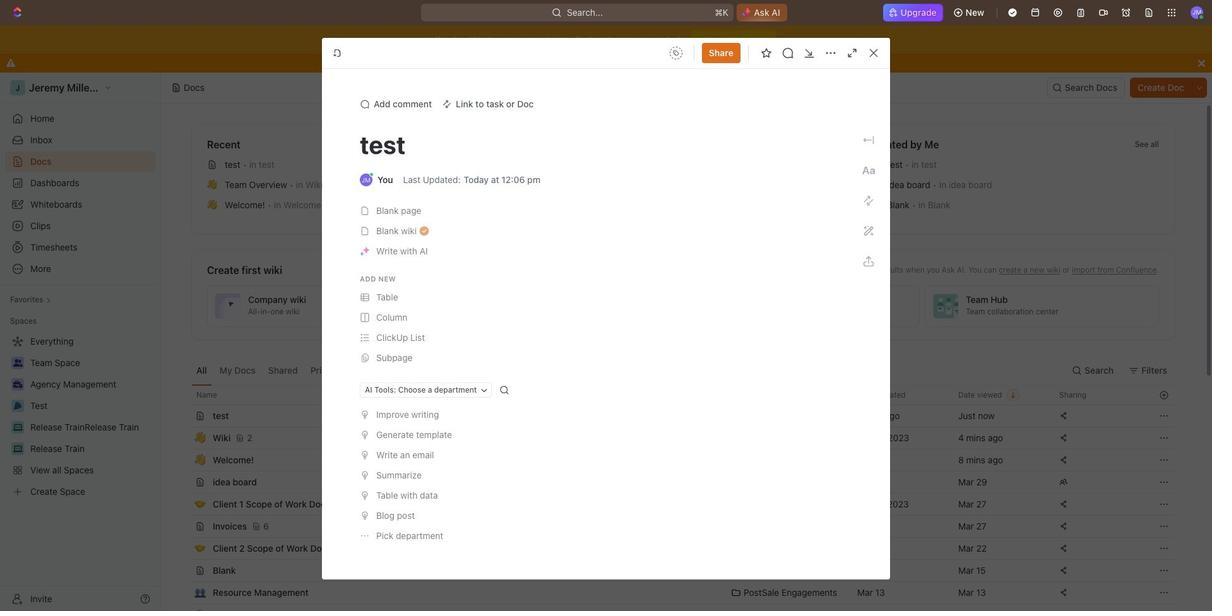Task type: locate. For each thing, give the bounding box(es) containing it.
row
[[177, 385, 1175, 405], [177, 405, 1175, 427], [177, 427, 1175, 449], [177, 449, 1175, 472], [177, 471, 1175, 494], [191, 493, 1175, 516], [177, 515, 1175, 538], [177, 537, 1175, 560], [177, 559, 1175, 582], [177, 581, 1175, 604], [191, 604, 1175, 611]]

table
[[177, 385, 1175, 611]]

tree
[[5, 331, 155, 502]]

team hub icon image
[[933, 294, 958, 319]]

column header
[[177, 385, 191, 405]]

tab list
[[191, 355, 504, 385]]

dropdown menu image
[[666, 43, 686, 63]]

company wiki icon image
[[215, 294, 241, 319]]

cell
[[177, 405, 191, 427], [177, 427, 191, 449], [177, 449, 191, 471], [850, 449, 951, 471], [177, 472, 191, 493], [850, 472, 951, 493], [177, 516, 191, 537], [850, 516, 951, 537], [177, 538, 191, 559], [850, 538, 951, 559], [177, 560, 191, 581], [723, 560, 850, 581], [850, 560, 951, 581], [177, 582, 191, 604], [723, 604, 850, 611], [850, 604, 951, 611], [951, 604, 1052, 611], [1052, 604, 1153, 611], [1153, 604, 1175, 611]]



Task type: describe. For each thing, give the bounding box(es) containing it.
tree inside "sidebar" navigation
[[5, 331, 155, 502]]

sidebar navigation
[[0, 73, 161, 611]]



Task type: vqa. For each thing, say whether or not it's contained in the screenshot.
Projects
no



